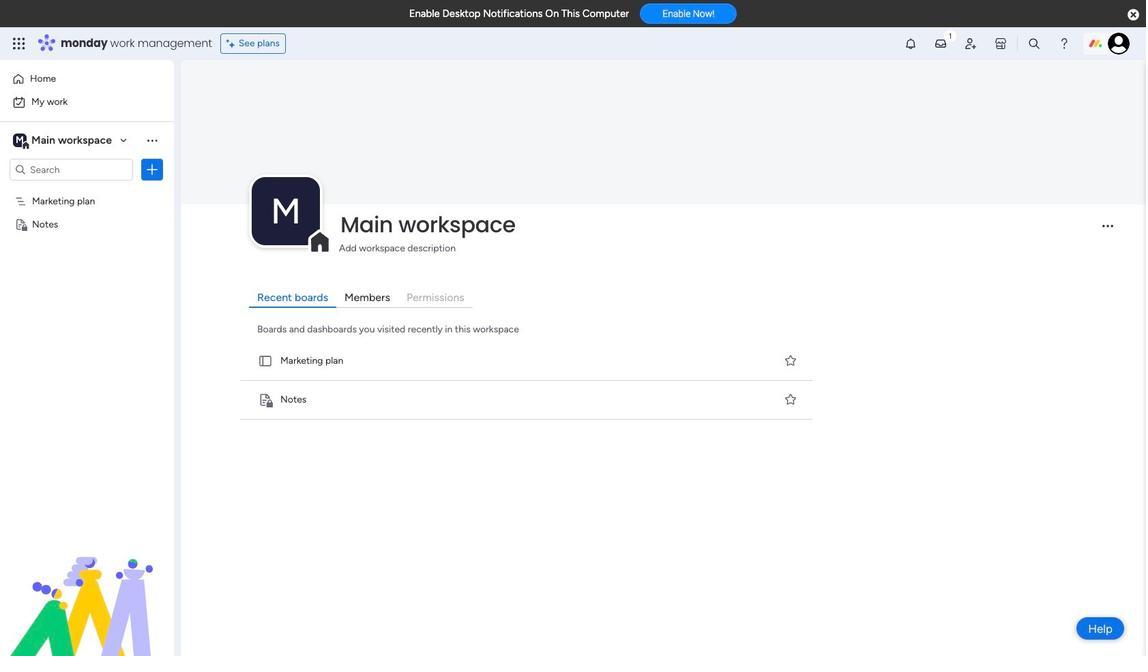 Task type: describe. For each thing, give the bounding box(es) containing it.
add to favorites image
[[784, 393, 797, 407]]

1 vertical spatial option
[[8, 91, 166, 113]]

update feed image
[[934, 37, 948, 50]]

workspace selection element
[[13, 132, 114, 150]]

lottie animation element
[[0, 519, 174, 657]]

select product image
[[12, 37, 26, 50]]

add to favorites image
[[784, 354, 797, 368]]

workspace image
[[252, 177, 320, 245]]

0 vertical spatial option
[[8, 68, 166, 90]]

quick search results list box
[[237, 342, 817, 420]]

dapulse close image
[[1128, 8, 1139, 22]]

1 horizontal spatial private board image
[[258, 393, 273, 408]]

lottie animation image
[[0, 519, 174, 657]]

monday marketplace image
[[994, 37, 1008, 50]]

workspace options image
[[145, 134, 159, 147]]

1 image
[[944, 28, 956, 43]]

options image
[[145, 163, 159, 177]]

notifications image
[[904, 37, 917, 50]]

search everything image
[[1027, 37, 1041, 50]]



Task type: locate. For each thing, give the bounding box(es) containing it.
invite members image
[[964, 37, 978, 50]]

None field
[[337, 211, 1091, 239]]

option
[[8, 68, 166, 90], [8, 91, 166, 113], [0, 189, 174, 191]]

private board image
[[14, 218, 27, 231], [258, 393, 273, 408]]

2 vertical spatial option
[[0, 189, 174, 191]]

0 vertical spatial private board image
[[14, 218, 27, 231]]

v2 ellipsis image
[[1102, 225, 1113, 237]]

Search in workspace field
[[29, 162, 114, 178]]

workspace image
[[13, 133, 27, 148]]

see plans image
[[226, 36, 239, 51]]

0 horizontal spatial private board image
[[14, 218, 27, 231]]

help image
[[1057, 37, 1071, 50]]

public board image
[[258, 354, 273, 369]]

kendall parks image
[[1108, 33, 1130, 55]]

list box
[[0, 187, 174, 420]]

1 vertical spatial private board image
[[258, 393, 273, 408]]



Task type: vqa. For each thing, say whether or not it's contained in the screenshot.
Add to board button for of
no



